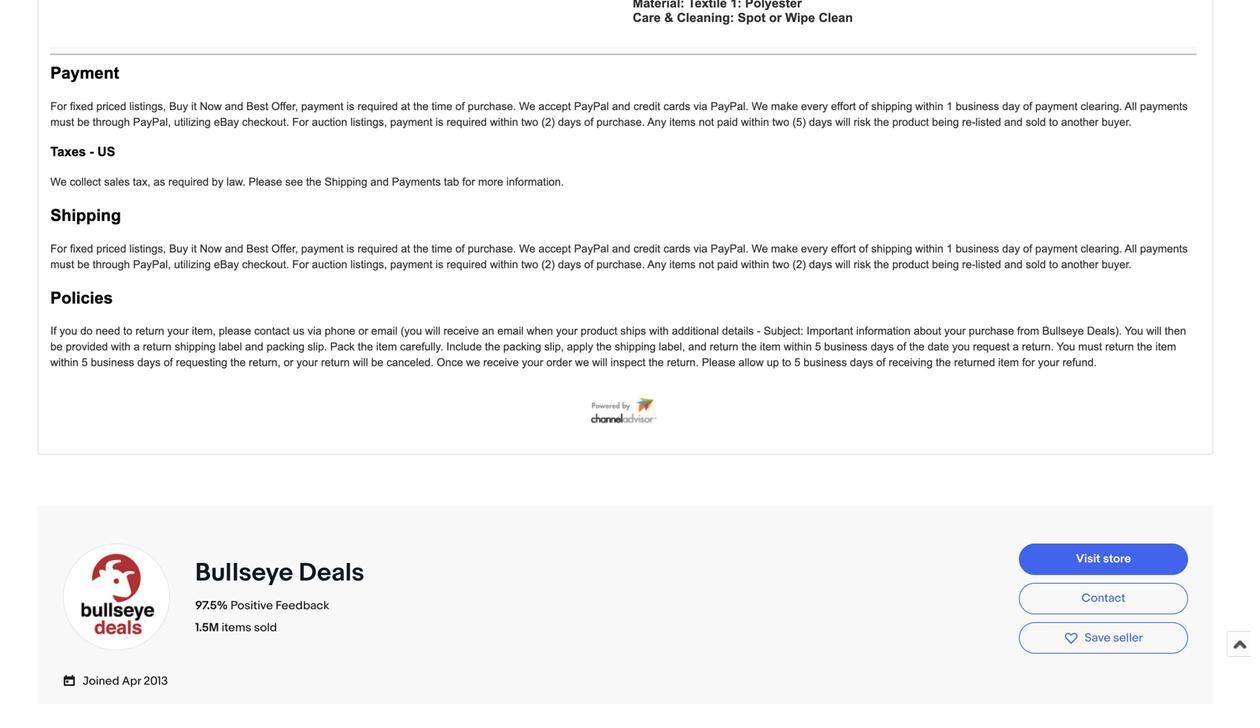 Task type: vqa. For each thing, say whether or not it's contained in the screenshot.
'Stamps'
no



Task type: describe. For each thing, give the bounding box(es) containing it.
1.5m items sold
[[195, 621, 277, 635]]

save
[[1085, 631, 1111, 645]]

apr
[[122, 675, 141, 689]]

text__icon wrapper image
[[63, 672, 83, 688]]

save seller button
[[1019, 622, 1188, 654]]

visit store link
[[1019, 544, 1188, 575]]

deals
[[299, 558, 364, 589]]

visit store
[[1076, 552, 1131, 566]]

joined apr 2013
[[83, 675, 168, 689]]

2013
[[144, 675, 168, 689]]

save seller
[[1085, 631, 1143, 645]]

bullseye deals
[[195, 558, 364, 589]]

bullseye deals link
[[195, 558, 370, 589]]

1.5m
[[195, 621, 219, 635]]



Task type: locate. For each thing, give the bounding box(es) containing it.
items
[[222, 621, 251, 635]]

seller
[[1113, 631, 1143, 645]]

feedback
[[276, 599, 329, 613]]

visit
[[1076, 552, 1101, 566]]

positive
[[231, 599, 273, 613]]

bullseye
[[195, 558, 293, 589]]

97.5%
[[195, 599, 228, 613]]

joined
[[83, 675, 119, 689]]

97.5% positive feedback
[[195, 599, 329, 613]]

contact
[[1082, 591, 1126, 606]]

sold
[[254, 621, 277, 635]]

contact link
[[1019, 583, 1188, 615]]

bullseye deals image
[[61, 542, 172, 652]]

store
[[1103, 552, 1131, 566]]



